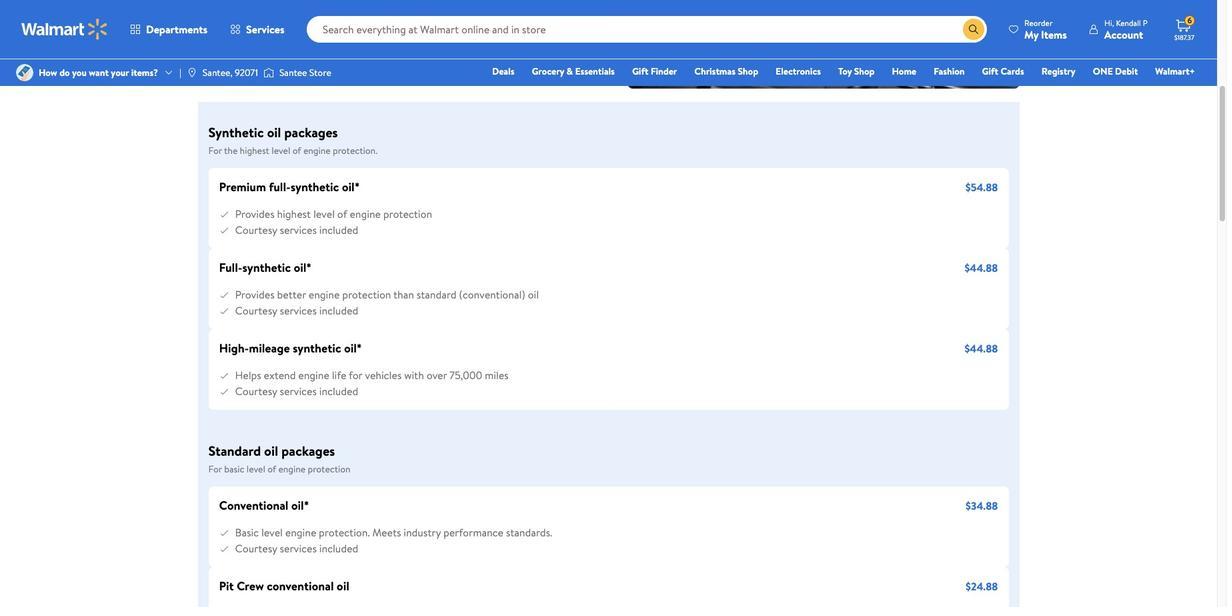Task type: vqa. For each thing, say whether or not it's contained in the screenshot.
level
yes



Task type: describe. For each thing, give the bounding box(es) containing it.
performance
[[443, 526, 503, 540]]

services
[[246, 22, 285, 37]]

level down premium full-synthetic oil*
[[313, 207, 335, 221]]

synthetic oil packages for the highest level of engine protection.
[[208, 123, 377, 157]]

level right the basic
[[261, 526, 283, 540]]

1 vertical spatial synthetic
[[242, 259, 291, 276]]

p
[[1143, 17, 1148, 28]]

(conventional)
[[459, 287, 525, 302]]

walmart+
[[1155, 65, 1195, 78]]

6 $187.37
[[1175, 15, 1194, 42]]

$44.88 for high-mileage synthetic oil*
[[965, 341, 998, 356]]

1 vertical spatial highest
[[277, 207, 311, 221]]

courtesy for conventional
[[235, 542, 277, 556]]

hi,
[[1104, 17, 1114, 28]]

when
[[393, 36, 418, 51]]

level inside synthetic oil packages for the highest level of engine protection.
[[272, 144, 290, 157]]

with
[[404, 368, 424, 383]]

full-synthetic oil*
[[219, 259, 312, 276]]

standard oil packages for basic level of engine protection
[[208, 442, 351, 476]]

oil right conventional
[[337, 578, 349, 595]]

courtesy services included for oil*
[[235, 542, 358, 556]]

oil* right conventional at bottom
[[291, 498, 309, 514]]

gift for gift cards
[[982, 65, 998, 78]]

reorder
[[1025, 17, 1053, 28]]

courtesy services included for synthetic
[[235, 303, 358, 318]]

courtesy services included for full-
[[235, 223, 358, 237]]

full-
[[269, 179, 291, 195]]

while
[[255, 36, 279, 51]]

services for synthetic
[[280, 303, 317, 318]]

how do you want your items?
[[39, 66, 158, 79]]

toy shop link
[[832, 64, 881, 79]]

one
[[1093, 65, 1113, 78]]

fashion link
[[928, 64, 971, 79]]

standard
[[208, 442, 261, 460]]

packages for standard
[[281, 442, 335, 460]]

&
[[567, 65, 573, 78]]

service.
[[263, 4, 298, 19]]

life
[[332, 368, 346, 383]]

courtesy for premium
[[235, 223, 277, 237]]

2 horizontal spatial of
[[337, 207, 347, 221]]

engine inside synthetic oil packages for the highest level of engine protection.
[[303, 144, 331, 157]]

electronics link
[[770, 64, 827, 79]]

conventional
[[267, 578, 334, 595]]

items
[[1041, 27, 1067, 42]]

1 vertical spatial protection.
[[319, 526, 370, 540]]

standard
[[417, 287, 457, 302]]

registry link
[[1036, 64, 1082, 79]]

items?
[[131, 66, 158, 79]]

departments button
[[119, 13, 219, 45]]

toy shop
[[838, 65, 875, 78]]

$54.88
[[966, 180, 998, 194]]

we'll
[[320, 36, 341, 51]]

departments
[[146, 22, 207, 37]]

provides better engine protection than standard (conventional) oil
[[235, 287, 539, 302]]

walmart image
[[21, 19, 108, 40]]

1 vertical spatial protection
[[342, 287, 391, 302]]

92071
[[235, 66, 258, 79]]

kendall
[[1116, 17, 1141, 28]]

cards
[[1001, 65, 1024, 78]]

miles
[[485, 368, 509, 383]]

full-
[[219, 259, 242, 276]]

synthetic for mileage
[[293, 340, 341, 357]]

how
[[39, 66, 57, 79]]

do
[[59, 66, 70, 79]]

Search search field
[[307, 16, 987, 43]]

technicians
[[344, 4, 396, 19]]

extend
[[264, 368, 296, 383]]

0 horizontal spatial shop
[[230, 36, 253, 51]]

essentials
[[575, 65, 615, 78]]

grocery & essentials
[[532, 65, 615, 78]]

services button
[[219, 13, 296, 45]]

standards.
[[506, 526, 552, 540]]

2 horizontal spatial you
[[399, 4, 416, 19]]

premium full-synthetic oil*
[[219, 179, 360, 195]]

store
[[309, 66, 331, 79]]

gift finder
[[632, 65, 677, 78]]

included for premium full-synthetic oil*
[[319, 223, 358, 237]]

mileage
[[249, 340, 290, 357]]

$44.88 for full-synthetic oil*
[[965, 260, 998, 275]]

oil inside synthetic oil packages for the highest level of engine protection.
[[267, 123, 281, 141]]

vehicles
[[365, 368, 402, 383]]

gift cards link
[[976, 64, 1030, 79]]

of inside standard oil packages for basic level of engine protection
[[268, 463, 276, 476]]

christmas shop link
[[689, 64, 764, 79]]

6
[[1188, 15, 1192, 26]]

of inside synthetic oil packages for the highest level of engine protection.
[[293, 144, 301, 157]]

services for full-
[[280, 223, 317, 237]]

reorder my items
[[1025, 17, 1067, 42]]

provides highest level of engine protection
[[235, 207, 432, 221]]

fashion
[[934, 65, 965, 78]]

better
[[277, 287, 306, 302]]

electronics
[[776, 65, 821, 78]]

santee store
[[279, 66, 331, 79]]

2 vertical spatial you
[[72, 66, 87, 79]]

included for high-mileage synthetic oil*
[[319, 384, 358, 399]]

expert service. certified technicians you can trust. image
[[198, 3, 219, 25]]

 image for santee store
[[263, 66, 274, 79]]

crew
[[237, 578, 264, 595]]

christmas shop
[[695, 65, 758, 78]]



Task type: locate. For each thing, give the bounding box(es) containing it.
oil right '(conventional)'
[[528, 287, 539, 302]]

notify
[[344, 36, 371, 51]]

1 courtesy from the top
[[235, 223, 277, 237]]

for inside synthetic oil packages for the highest level of engine protection.
[[208, 144, 222, 157]]

highest right the on the left top of the page
[[240, 144, 269, 157]]

meets
[[372, 526, 401, 540]]

helps
[[235, 368, 261, 383]]

courtesy services included down 'extend'
[[235, 384, 358, 399]]

2 vertical spatial synthetic
[[293, 340, 341, 357]]

$34.88
[[966, 499, 998, 513]]

1 vertical spatial packages
[[281, 442, 335, 460]]

3 services from the top
[[280, 384, 317, 399]]

2 provides from the top
[[235, 287, 275, 302]]

industry
[[404, 526, 441, 540]]

courtesy down 'better'
[[235, 303, 277, 318]]

courtesy down the basic
[[235, 542, 277, 556]]

of
[[293, 144, 301, 157], [337, 207, 347, 221], [268, 463, 276, 476]]

0 vertical spatial protection.
[[333, 144, 377, 157]]

1 horizontal spatial gift
[[982, 65, 998, 78]]

level up "full-"
[[272, 144, 290, 157]]

gift left cards
[[982, 65, 998, 78]]

gift for gift finder
[[632, 65, 649, 78]]

helps extend engine life for vehicles with over 75,000 miles
[[235, 368, 509, 383]]

included down the life
[[319, 384, 358, 399]]

1 for from the top
[[208, 144, 222, 157]]

1 horizontal spatial highest
[[277, 207, 311, 221]]

courtesy down helps
[[235, 384, 277, 399]]

3 courtesy from the top
[[235, 384, 277, 399]]

services down provides highest level of engine protection
[[280, 223, 317, 237]]

1 vertical spatial $44.88
[[965, 341, 998, 356]]

debit
[[1115, 65, 1138, 78]]

for for synthetic
[[208, 144, 222, 157]]

included
[[319, 223, 358, 237], [319, 303, 358, 318], [319, 384, 358, 399], [319, 542, 358, 556]]

gift finder link
[[626, 64, 683, 79]]

one debit
[[1093, 65, 1138, 78]]

included for full-synthetic oil*
[[319, 303, 358, 318]]

$24.88
[[966, 579, 998, 594]]

of down premium full-synthetic oil*
[[337, 207, 347, 221]]

shop for toy shop
[[854, 65, 875, 78]]

1 vertical spatial of
[[337, 207, 347, 221]]

you right do
[[72, 66, 87, 79]]

oil* up provides highest level of engine protection
[[342, 179, 360, 195]]

1 horizontal spatial  image
[[187, 67, 197, 78]]

level
[[272, 144, 290, 157], [313, 207, 335, 221], [247, 463, 265, 476], [261, 526, 283, 540]]

shop inside toy shop link
[[854, 65, 875, 78]]

1 horizontal spatial you
[[374, 36, 391, 51]]

high-
[[219, 340, 249, 357]]

search icon image
[[968, 24, 979, 35]]

expert
[[230, 4, 261, 19]]

packages inside synthetic oil packages for the highest level of engine protection.
[[284, 123, 338, 141]]

for
[[349, 368, 362, 383]]

2 vertical spatial protection
[[308, 463, 351, 476]]

2 courtesy from the top
[[235, 303, 277, 318]]

packages
[[284, 123, 338, 141], [281, 442, 335, 460]]

shop left while
[[230, 36, 253, 51]]

christmas
[[695, 65, 736, 78]]

provides down premium
[[235, 207, 275, 221]]

one debit link
[[1087, 64, 1144, 79]]

walmart+ link
[[1149, 64, 1201, 79]]

courtesy for high-
[[235, 384, 277, 399]]

for inside standard oil packages for basic level of engine protection
[[208, 463, 222, 476]]

finder
[[651, 65, 677, 78]]

santee, 92071
[[203, 66, 258, 79]]

included for conventional oil*
[[319, 542, 358, 556]]

provides down full-synthetic oil*
[[235, 287, 275, 302]]

protection.
[[333, 144, 377, 157], [319, 526, 370, 540]]

packages inside standard oil packages for basic level of engine protection
[[281, 442, 335, 460]]

highest
[[240, 144, 269, 157], [277, 207, 311, 221]]

 image for how do you want your items?
[[16, 64, 33, 81]]

0 horizontal spatial of
[[268, 463, 276, 476]]

oil inside standard oil packages for basic level of engine protection
[[264, 442, 278, 460]]

2 horizontal spatial shop
[[854, 65, 875, 78]]

1 horizontal spatial of
[[293, 144, 301, 157]]

waiting.
[[282, 36, 317, 51]]

1 gift from the left
[[632, 65, 649, 78]]

included down provides highest level of engine protection
[[319, 223, 358, 237]]

services for mileage
[[280, 384, 317, 399]]

over
[[427, 368, 447, 383]]

basic level engine protection. meets industry performance standards.
[[235, 526, 552, 540]]

highest inside synthetic oil packages for the highest level of engine protection.
[[240, 144, 269, 157]]

premium
[[219, 179, 266, 195]]

|
[[179, 66, 181, 79]]

0 vertical spatial you
[[399, 4, 416, 19]]

high-mileage synthetic oil*
[[219, 340, 362, 357]]

you left can
[[399, 4, 416, 19]]

shop right christmas
[[738, 65, 758, 78]]

we're
[[420, 36, 445, 51]]

services for oil*
[[280, 542, 317, 556]]

1 horizontal spatial shop
[[738, 65, 758, 78]]

1 services from the top
[[280, 223, 317, 237]]

deals link
[[486, 64, 521, 79]]

$187.37
[[1175, 33, 1194, 42]]

1 included from the top
[[319, 223, 358, 237]]

gift cards
[[982, 65, 1024, 78]]

0 vertical spatial synthetic
[[291, 179, 339, 195]]

pit crew conventional oil
[[219, 578, 349, 595]]

grocery
[[532, 65, 564, 78]]

deals
[[492, 65, 515, 78]]

synthetic up 'better'
[[242, 259, 291, 276]]

account
[[1104, 27, 1143, 42]]

Walmart Site-Wide search field
[[307, 16, 987, 43]]

0 horizontal spatial  image
[[16, 64, 33, 81]]

1 courtesy services included from the top
[[235, 223, 358, 237]]

2 services from the top
[[280, 303, 317, 318]]

toy
[[838, 65, 852, 78]]

than
[[394, 287, 414, 302]]

santee,
[[203, 66, 233, 79]]

engine inside standard oil packages for basic level of engine protection
[[278, 463, 306, 476]]

0 vertical spatial protection
[[383, 207, 432, 221]]

packages for synthetic
[[284, 123, 338, 141]]

0 horizontal spatial highest
[[240, 144, 269, 157]]

1 provides from the top
[[235, 207, 275, 221]]

2 gift from the left
[[982, 65, 998, 78]]

for left basic
[[208, 463, 222, 476]]

my
[[1025, 27, 1039, 42]]

oil right the standard
[[264, 442, 278, 460]]

home link
[[886, 64, 923, 79]]

pit
[[219, 578, 234, 595]]

of up the conventional oil*
[[268, 463, 276, 476]]

basic
[[224, 463, 244, 476]]

courtesy for full-
[[235, 303, 277, 318]]

4 courtesy from the top
[[235, 542, 277, 556]]

courtesy services included down provides highest level of engine protection
[[235, 223, 358, 237]]

0 vertical spatial highest
[[240, 144, 269, 157]]

for left the on the left top of the page
[[208, 144, 222, 157]]

1 $44.88 from the top
[[965, 260, 998, 275]]

included down provides better engine protection than standard (conventional) oil
[[319, 303, 358, 318]]

level right basic
[[247, 463, 265, 476]]

services down 'better'
[[280, 303, 317, 318]]

1 vertical spatial for
[[208, 463, 222, 476]]

synthetic for full-
[[291, 179, 339, 195]]

 image
[[16, 64, 33, 81], [263, 66, 274, 79], [187, 67, 197, 78]]

provides for premium
[[235, 207, 275, 221]]

0 vertical spatial of
[[293, 144, 301, 157]]

4 courtesy services included from the top
[[235, 542, 358, 556]]

you left when
[[374, 36, 391, 51]]

the
[[224, 144, 238, 157]]

highest down premium full-synthetic oil*
[[277, 207, 311, 221]]

oil* up for
[[344, 340, 362, 357]]

shop right toy
[[854, 65, 875, 78]]

gift left finder
[[632, 65, 649, 78]]

0 horizontal spatial gift
[[632, 65, 649, 78]]

75,000
[[450, 368, 482, 383]]

2 for from the top
[[208, 463, 222, 476]]

protection. inside synthetic oil packages for the highest level of engine protection.
[[333, 144, 377, 157]]

courtesy services included down 'better'
[[235, 303, 358, 318]]

engine
[[303, 144, 331, 157], [350, 207, 381, 221], [309, 287, 340, 302], [298, 368, 329, 383], [278, 463, 306, 476], [285, 526, 316, 540]]

 image left how
[[16, 64, 33, 81]]

gift
[[632, 65, 649, 78], [982, 65, 998, 78]]

certified
[[300, 4, 342, 19]]

3 included from the top
[[319, 384, 358, 399]]

synthetic
[[291, 179, 339, 195], [242, 259, 291, 276], [293, 340, 341, 357]]

courtesy up full-synthetic oil*
[[235, 223, 277, 237]]

0 vertical spatial for
[[208, 144, 222, 157]]

protection inside standard oil packages for basic level of engine protection
[[308, 463, 351, 476]]

for
[[208, 144, 222, 157], [208, 463, 222, 476]]

services up conventional
[[280, 542, 317, 556]]

provides for full-
[[235, 287, 275, 302]]

3 courtesy services included from the top
[[235, 384, 358, 399]]

for for standard
[[208, 463, 222, 476]]

conventional
[[219, 498, 288, 514]]

0 horizontal spatial you
[[72, 66, 87, 79]]

courtesy services included up conventional
[[235, 542, 358, 556]]

grocery & essentials link
[[526, 64, 621, 79]]

provides
[[235, 207, 275, 221], [235, 287, 275, 302]]

santee
[[279, 66, 307, 79]]

registry
[[1042, 65, 1076, 78]]

synthetic
[[208, 123, 264, 141]]

done.
[[447, 36, 473, 51]]

can
[[418, 4, 434, 19]]

want
[[89, 66, 109, 79]]

0 vertical spatial provides
[[235, 207, 275, 221]]

oil*
[[342, 179, 360, 195], [294, 259, 312, 276], [344, 340, 362, 357], [291, 498, 309, 514]]

your
[[111, 66, 129, 79]]

2 $44.88 from the top
[[965, 341, 998, 356]]

 image right the |
[[187, 67, 197, 78]]

shop while waiting. we'll notify you when we're done.
[[230, 36, 473, 51]]

level inside standard oil packages for basic level of engine protection
[[247, 463, 265, 476]]

4 included from the top
[[319, 542, 358, 556]]

synthetic up the life
[[293, 340, 341, 357]]

2 horizontal spatial  image
[[263, 66, 274, 79]]

shop
[[230, 36, 253, 51], [738, 65, 758, 78], [854, 65, 875, 78]]

of up premium full-synthetic oil*
[[293, 144, 301, 157]]

4 services from the top
[[280, 542, 317, 556]]

shop while waiting. we'll notify you when we're done. image
[[198, 35, 219, 57]]

2 vertical spatial of
[[268, 463, 276, 476]]

included up conventional
[[319, 542, 358, 556]]

 image right 92071 at the left
[[263, 66, 274, 79]]

oil right synthetic
[[267, 123, 281, 141]]

2 included from the top
[[319, 303, 358, 318]]

0 vertical spatial packages
[[284, 123, 338, 141]]

basic
[[235, 526, 259, 540]]

2 courtesy services included from the top
[[235, 303, 358, 318]]

synthetic up provides highest level of engine protection
[[291, 179, 339, 195]]

oil* up 'better'
[[294, 259, 312, 276]]

shop inside the "christmas shop" link
[[738, 65, 758, 78]]

protection
[[383, 207, 432, 221], [342, 287, 391, 302], [308, 463, 351, 476]]

shop for christmas shop
[[738, 65, 758, 78]]

courtesy services included for mileage
[[235, 384, 358, 399]]

 image for santee, 92071
[[187, 67, 197, 78]]

0 vertical spatial $44.88
[[965, 260, 998, 275]]

1 vertical spatial provides
[[235, 287, 275, 302]]

services down 'extend'
[[280, 384, 317, 399]]

1 vertical spatial you
[[374, 36, 391, 51]]



